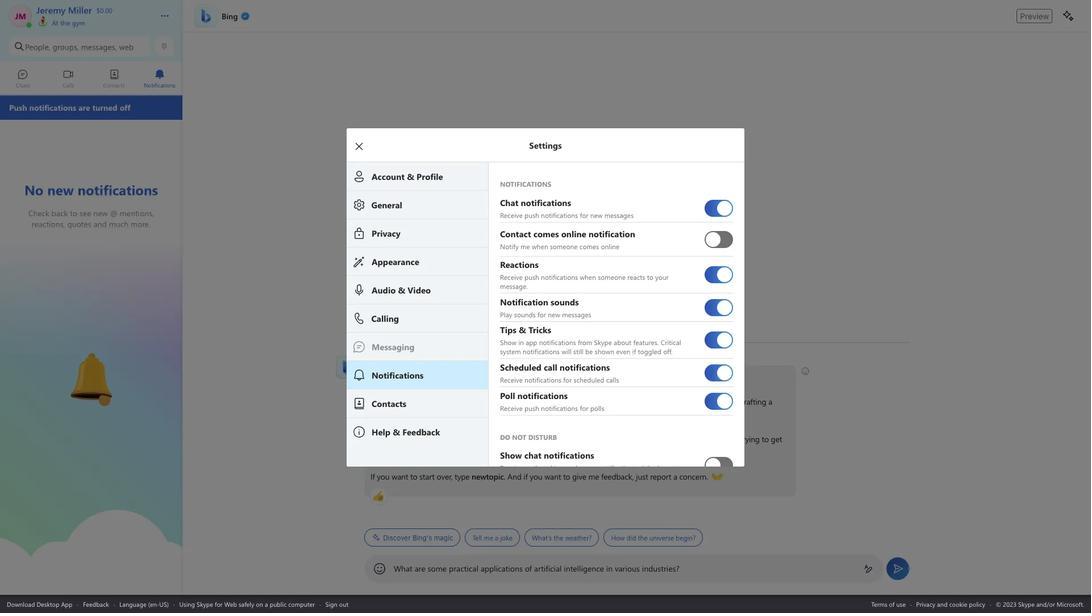 Task type: describe. For each thing, give the bounding box(es) containing it.
even
[[616, 347, 631, 356]]

off.
[[663, 347, 673, 356]]

joke
[[500, 534, 513, 543]]

discover
[[383, 534, 411, 543]]

me,
[[699, 434, 711, 445]]

notifications down receive notifications for scheduled calls
[[541, 404, 578, 413]]

did
[[627, 534, 636, 543]]

2 horizontal spatial you
[[530, 472, 543, 483]]

just inside ask me any type of question, like finding vegan restaurants in cambridge, itinerary for your trip to europe or drafting a story for curious kids. in groups, remember to mention me with @bing. i'm an ai preview, so i'm still learning. sometimes i might say something weird. don't get mad at me, i'm just trying to get better! if you want to start over, type
[[726, 434, 738, 445]]

1 horizontal spatial type
[[455, 472, 470, 483]]

to right trying
[[762, 434, 769, 445]]

skype inside show in app notifications from skype about features. critical system notifications will still be shown even if toggled off.
[[594, 338, 612, 347]]

if
[[371, 472, 375, 483]]

mention
[[528, 409, 556, 420]]

notifications left from
[[539, 338, 576, 347]]

Type a message text field
[[394, 564, 855, 575]]

0 horizontal spatial when
[[532, 242, 548, 251]]

start
[[419, 472, 435, 483]]

bell
[[57, 349, 72, 361]]

Reactions, Receive push notifications when someone reacts to your message. checkbox
[[705, 262, 733, 288]]

0 vertical spatial type
[[412, 397, 427, 408]]

to right trip
[[695, 397, 702, 408]]

people, groups, messages, web button
[[9, 36, 151, 57]]

push for receive push notifications for new messages
[[525, 211, 539, 220]]

today?
[[496, 372, 518, 383]]

online
[[601, 242, 620, 251]]

sign out link
[[325, 600, 349, 609]]

hey, this is bing ! how can i help you today?
[[371, 372, 520, 383]]

kids.
[[428, 409, 443, 420]]

0 horizontal spatial someone
[[550, 242, 578, 251]]

vegan
[[510, 397, 531, 408]]

how inside "button"
[[611, 534, 625, 543]]

0 vertical spatial messages
[[605, 211, 634, 220]]

are
[[415, 564, 426, 575]]

0 horizontal spatial if
[[524, 472, 528, 483]]

language (en-us) link
[[119, 600, 169, 609]]

in inside show in app notifications from skype about features. critical system notifications will still be shown even if toggled off.
[[518, 338, 524, 347]]

push for receive push notifications for polls
[[525, 404, 539, 413]]

ask me any type of question, like finding vegan restaurants in cambridge, itinerary for your trip to europe or drafting a story for curious kids. in groups, remember to mention me with @bing. i'm an ai preview, so i'm still learning. sometimes i might say something weird. don't get mad at me, i'm just trying to get better! if you want to start over, type
[[371, 397, 784, 483]]

people, groups, messages, web
[[25, 41, 134, 52]]

feedback,
[[601, 472, 634, 483]]

various
[[615, 564, 640, 575]]

to inside the receive push notifications when someone reacts to your message.
[[647, 273, 653, 282]]

in-
[[554, 464, 563, 473]]

restaurants
[[533, 397, 571, 408]]

at the gym
[[50, 18, 85, 27]]

scheduled
[[574, 375, 604, 385]]

notifications dialog
[[347, 128, 762, 614]]

still inside ask me any type of question, like finding vegan restaurants in cambridge, itinerary for your trip to europe or drafting a story for curious kids. in groups, remember to mention me with @bing. i'm an ai preview, so i'm still learning. sometimes i might say something weird. don't get mad at me, i'm just trying to get better! if you want to start over, type
[[455, 434, 466, 445]]

am
[[395, 356, 406, 365]]

bing
[[408, 372, 424, 383]]

(openhands)
[[712, 471, 754, 482]]

1 vertical spatial messages
[[562, 310, 591, 319]]

any
[[398, 397, 410, 408]]

receive for receive push notifications for polls
[[500, 404, 523, 413]]

not
[[665, 464, 675, 473]]

me for ask me any type of question, like finding vegan restaurants in cambridge, itinerary for your trip to europe or drafting a story for curious kids. in groups, remember to mention me with @bing. i'm an ai preview, so i'm still learning. sometimes i might say something weird. don't get mad at me, i'm just trying to get better! if you want to start over, type
[[385, 397, 396, 408]]

Contact comes online notification, Notify me when someone comes online checkbox
[[705, 227, 733, 253]]

don't
[[639, 434, 657, 445]]

what's the weather? button
[[525, 529, 599, 547]]

Poll notifications, Receive push notifications for polls checkbox
[[705, 388, 733, 415]]

notifications inside the receive push notifications when someone reacts to your message.
[[541, 273, 578, 282]]

sign out
[[325, 600, 349, 609]]

9:24
[[381, 356, 394, 365]]

0 horizontal spatial on
[[256, 600, 263, 609]]

sometimes
[[499, 434, 537, 445]]

1 horizontal spatial you
[[481, 372, 494, 383]]

on inside receive push and in-app banner notifications while do not disturb is on
[[530, 473, 537, 482]]

so
[[432, 434, 440, 445]]

shown
[[595, 347, 614, 356]]

europe
[[704, 397, 728, 408]]

in inside ask me any type of question, like finding vegan restaurants in cambridge, itinerary for your trip to europe or drafting a story for curious kids. in groups, remember to mention me with @bing. i'm an ai preview, so i'm still learning. sometimes i might say something weird. don't get mad at me, i'm just trying to get better! if you want to start over, type
[[573, 397, 579, 408]]

feedback
[[83, 600, 109, 609]]

comes
[[580, 242, 599, 251]]

magic
[[434, 534, 453, 543]]

over,
[[437, 472, 453, 483]]

(en-
[[148, 600, 159, 609]]

show
[[500, 338, 517, 347]]

features.
[[633, 338, 659, 347]]

terms of use link
[[871, 600, 906, 609]]

newtopic
[[472, 472, 504, 483]]

download desktop app link
[[7, 600, 72, 609]]

drafting
[[739, 397, 766, 408]]

bing,
[[364, 356, 379, 365]]

Notification sounds, Play sounds for new messages checkbox
[[705, 295, 733, 321]]

Show chat notifications, Receive push and in-app banner notifications while do not disturb is on checkbox
[[705, 453, 733, 479]]

1 get from the left
[[660, 434, 671, 445]]

3 i'm from the left
[[713, 434, 724, 445]]

receive push notifications for polls
[[500, 404, 605, 413]]

a inside button
[[495, 534, 499, 543]]

and inside receive push and in-app banner notifications while do not disturb is on
[[541, 464, 553, 473]]

about
[[614, 338, 632, 347]]

language
[[119, 600, 146, 609]]

app inside receive push and in-app banner notifications while do not disturb is on
[[563, 464, 574, 473]]

cambridge,
[[581, 397, 620, 408]]

me for tell me a joke
[[484, 534, 493, 543]]

your inside ask me any type of question, like finding vegan restaurants in cambridge, itinerary for your trip to europe or drafting a story for curious kids. in groups, remember to mention me with @bing. i'm an ai preview, so i'm still learning. sometimes i might say something weird. don't get mad at me, i'm just trying to get better! if you want to start over, type
[[664, 397, 679, 408]]

at
[[690, 434, 697, 445]]

or
[[730, 397, 737, 408]]

industries?
[[642, 564, 680, 575]]

download desktop app
[[7, 600, 72, 609]]

notifications up "notify me when someone comes online"
[[541, 211, 578, 220]]

us)
[[159, 600, 169, 609]]

1 i'm from the left
[[371, 434, 381, 445]]

universe
[[650, 534, 674, 543]]

notifications up restaurants
[[525, 375, 562, 385]]

bing, 9:24 am
[[364, 356, 406, 365]]

me left the with
[[558, 409, 569, 420]]

a inside ask me any type of question, like finding vegan restaurants in cambridge, itinerary for your trip to europe or drafting a story for curious kids. in groups, remember to mention me with @bing. i'm an ai preview, so i'm still learning. sometimes i might say something weird. don't get mad at me, i'm just trying to get better! if you want to start over, type
[[769, 397, 772, 408]]

computer
[[288, 600, 315, 609]]

for left the polls
[[580, 404, 588, 413]]

receive push notifications for new messages
[[500, 211, 634, 220]]

for up comes
[[580, 211, 588, 220]]

how did the universe begin? button
[[604, 529, 703, 547]]

discover bing's magic
[[383, 534, 453, 543]]

the inside how did the universe begin? "button"
[[638, 534, 648, 543]]

banner
[[576, 464, 597, 473]]

if inside show in app notifications from skype about features. critical system notifications will still be shown even if toggled off.
[[632, 347, 636, 356]]

me for notify me when someone comes online
[[521, 242, 530, 251]]

tell me a joke
[[473, 534, 513, 543]]

feedback link
[[83, 600, 109, 609]]

bing's
[[413, 534, 432, 543]]

remember
[[481, 409, 517, 420]]

2 i'm from the left
[[442, 434, 453, 445]]

2 get from the left
[[771, 434, 782, 445]]

at
[[52, 18, 59, 27]]

notifications inside receive push and in-app banner notifications while do not disturb is on
[[599, 464, 636, 473]]

the for what's
[[554, 534, 563, 543]]

for right sounds on the bottom left of page
[[538, 310, 546, 319]]

language (en-us)
[[119, 600, 169, 609]]

weather?
[[565, 534, 592, 543]]

notifications up '(smileeyes)'
[[523, 347, 560, 356]]



Task type: locate. For each thing, give the bounding box(es) containing it.
if right the even
[[632, 347, 636, 356]]

push right and
[[525, 464, 539, 473]]

and
[[508, 472, 522, 483]]

app inside show in app notifications from skype about features. critical system notifications will still be shown even if toggled off.
[[526, 338, 537, 347]]

1 vertical spatial still
[[455, 434, 466, 445]]

want left start
[[392, 472, 408, 483]]

1 horizontal spatial groups,
[[454, 409, 479, 420]]

how left 'did'
[[611, 534, 625, 543]]

your inside the receive push notifications when someone reacts to your message.
[[655, 273, 669, 282]]

0 vertical spatial your
[[655, 273, 669, 282]]

0 vertical spatial is
[[401, 372, 406, 383]]

type right "over,"
[[455, 472, 470, 483]]

receive up notify
[[500, 211, 523, 220]]

0 horizontal spatial type
[[412, 397, 427, 408]]

receive push notifications when someone reacts to your message.
[[500, 273, 671, 291]]

0 vertical spatial app
[[526, 338, 537, 347]]

1 horizontal spatial just
[[726, 434, 738, 445]]

0 horizontal spatial app
[[526, 338, 537, 347]]

groups, down at the gym
[[53, 41, 79, 52]]

curious
[[401, 409, 426, 420]]

i'm right me,
[[713, 434, 724, 445]]

push for receive push notifications when someone reacts to your message.
[[525, 273, 539, 282]]

if
[[632, 347, 636, 356], [524, 472, 528, 483]]

the right what's
[[554, 534, 563, 543]]

receive left mention
[[500, 404, 523, 413]]

receive for receive push and in-app banner notifications while do not disturb is on
[[500, 464, 523, 473]]

you right help
[[481, 372, 494, 383]]

1 vertical spatial when
[[580, 273, 596, 282]]

play
[[500, 310, 512, 319]]

0 horizontal spatial get
[[660, 434, 671, 445]]

for left 'scheduled'
[[563, 375, 572, 385]]

public
[[270, 600, 287, 609]]

new right sounds on the bottom left of page
[[548, 310, 560, 319]]

1 horizontal spatial new
[[590, 211, 603, 220]]

receive down notify
[[500, 273, 523, 282]]

hey,
[[371, 372, 385, 383]]

receive push and in-app banner notifications while do not disturb is on
[[500, 464, 677, 482]]

tell me a joke button
[[465, 529, 520, 547]]

1 vertical spatial how
[[611, 534, 625, 543]]

me right notify
[[521, 242, 530, 251]]

1 horizontal spatial of
[[525, 564, 532, 575]]

when down comes
[[580, 273, 596, 282]]

do
[[655, 464, 663, 473]]

0 horizontal spatial of
[[429, 397, 436, 408]]

0 horizontal spatial in
[[518, 338, 524, 347]]

1 vertical spatial new
[[548, 310, 560, 319]]

notifications left while
[[599, 464, 636, 473]]

1 vertical spatial and
[[937, 600, 948, 609]]

trying
[[740, 434, 760, 445]]

mad
[[673, 434, 688, 445]]

you inside ask me any type of question, like finding vegan restaurants in cambridge, itinerary for your trip to europe or drafting a story for curious kids. in groups, remember to mention me with @bing. i'm an ai preview, so i'm still learning. sometimes i might say something weird. don't get mad at me, i'm just trying to get better! if you want to start over, type
[[377, 472, 390, 483]]

new up comes
[[590, 211, 603, 220]]

0 horizontal spatial i'm
[[371, 434, 381, 445]]

groups, inside button
[[53, 41, 79, 52]]

2 vertical spatial in
[[606, 564, 613, 575]]

a left public
[[265, 600, 268, 609]]

Scheduled call notifications, Receive notifications for scheduled calls checkbox
[[705, 360, 733, 386]]

1 horizontal spatial still
[[573, 347, 584, 356]]

the inside "what's the weather?" button
[[554, 534, 563, 543]]

show in app notifications from skype about features. critical system notifications will still be shown even if toggled off.
[[500, 338, 683, 356]]

1 horizontal spatial in
[[573, 397, 579, 408]]

policy
[[969, 600, 986, 609]]

.
[[504, 472, 506, 483]]

i right can
[[460, 372, 462, 383]]

receive notifications for scheduled calls
[[500, 375, 619, 385]]

the right 'did'
[[638, 534, 648, 543]]

1 want from the left
[[392, 472, 408, 483]]

notifications down "notify me when someone comes online"
[[541, 273, 578, 282]]

terms
[[871, 600, 888, 609]]

safely
[[239, 600, 254, 609]]

0 horizontal spatial want
[[392, 472, 408, 483]]

the for at
[[60, 18, 70, 27]]

0 horizontal spatial messages
[[562, 310, 591, 319]]

1 horizontal spatial get
[[771, 434, 782, 445]]

sounds
[[514, 310, 536, 319]]

1 horizontal spatial someone
[[598, 273, 626, 282]]

0 vertical spatial when
[[532, 242, 548, 251]]

in
[[518, 338, 524, 347], [573, 397, 579, 408], [606, 564, 613, 575]]

3 push from the top
[[525, 404, 539, 413]]

0 horizontal spatial just
[[636, 472, 648, 483]]

you right 'if' on the bottom left of page
[[377, 472, 390, 483]]

1 vertical spatial of
[[525, 564, 532, 575]]

at the gym button
[[36, 16, 149, 27]]

the inside 'at the gym' button
[[60, 18, 70, 27]]

me inside button
[[484, 534, 493, 543]]

this
[[387, 372, 399, 383]]

i inside ask me any type of question, like finding vegan restaurants in cambridge, itinerary for your trip to europe or drafting a story for curious kids. in groups, remember to mention me with @bing. i'm an ai preview, so i'm still learning. sometimes i might say something weird. don't get mad at me, i'm just trying to get better! if you want to start over, type
[[539, 434, 541, 445]]

0 horizontal spatial i
[[460, 372, 462, 383]]

1 horizontal spatial messages
[[605, 211, 634, 220]]

you
[[481, 372, 494, 383], [377, 472, 390, 483], [530, 472, 543, 483]]

your
[[655, 273, 669, 282], [664, 397, 679, 408]]

an
[[383, 434, 391, 445]]

2 horizontal spatial in
[[606, 564, 613, 575]]

intelligence
[[564, 564, 604, 575]]

in up the with
[[573, 397, 579, 408]]

web
[[224, 600, 237, 609]]

0 horizontal spatial skype
[[197, 600, 213, 609]]

still inside show in app notifications from skype about features. critical system notifications will still be shown even if toggled off.
[[573, 347, 584, 356]]

push up sounds on the bottom left of page
[[525, 273, 539, 282]]

push inside the receive push notifications when someone reacts to your message.
[[525, 273, 539, 282]]

1 vertical spatial your
[[664, 397, 679, 408]]

disturb
[[500, 473, 521, 482]]

when right notify
[[532, 242, 548, 251]]

still left learning.
[[455, 434, 466, 445]]

i left 'might'
[[539, 434, 541, 445]]

out
[[339, 600, 349, 609]]

1 horizontal spatial is
[[523, 473, 528, 482]]

messages up from
[[562, 310, 591, 319]]

messages
[[605, 211, 634, 220], [562, 310, 591, 319]]

a right "drafting"
[[769, 397, 772, 408]]

someone inside the receive push notifications when someone reacts to your message.
[[598, 273, 626, 282]]

you right and
[[530, 472, 543, 483]]

when inside the receive push notifications when someone reacts to your message.
[[580, 273, 596, 282]]

2 vertical spatial of
[[889, 600, 895, 609]]

message.
[[500, 282, 528, 291]]

report
[[650, 472, 671, 483]]

if right and
[[524, 472, 528, 483]]

a
[[769, 397, 772, 408], [674, 472, 677, 483], [495, 534, 499, 543], [265, 600, 268, 609]]

messages up online in the top right of the page
[[605, 211, 634, 220]]

what are some practical applications of artificial intelligence in various industries?
[[394, 564, 680, 575]]

messages,
[[81, 41, 117, 52]]

(smileeyes)
[[522, 371, 559, 382]]

2 want from the left
[[545, 472, 561, 483]]

me inside notifications dialog
[[521, 242, 530, 251]]

play sounds for new messages
[[500, 310, 591, 319]]

1 horizontal spatial i
[[539, 434, 541, 445]]

app left banner at bottom right
[[563, 464, 574, 473]]

0 horizontal spatial groups,
[[53, 41, 79, 52]]

receive down sometimes on the left of the page
[[500, 464, 523, 473]]

0 vertical spatial still
[[573, 347, 584, 356]]

and left cookie
[[937, 600, 948, 609]]

1 horizontal spatial i'm
[[442, 434, 453, 445]]

0 horizontal spatial still
[[455, 434, 466, 445]]

using skype for web safely on a public computer link
[[179, 600, 315, 609]]

someone left reacts
[[598, 273, 626, 282]]

1 vertical spatial someone
[[598, 273, 626, 282]]

skype right the using
[[197, 600, 213, 609]]

0 vertical spatial skype
[[594, 338, 612, 347]]

of left use on the bottom
[[889, 600, 895, 609]]

type up curious
[[412, 397, 427, 408]]

1 vertical spatial type
[[455, 472, 470, 483]]

how did the universe begin?
[[611, 534, 696, 543]]

3 receive from the top
[[500, 375, 523, 385]]

push for receive push and in-app banner notifications while do not disturb is on
[[525, 464, 539, 473]]

still
[[573, 347, 584, 356], [455, 434, 466, 445]]

when
[[532, 242, 548, 251], [580, 273, 596, 282]]

1 vertical spatial app
[[563, 464, 574, 473]]

begin?
[[676, 534, 696, 543]]

0 vertical spatial in
[[518, 338, 524, 347]]

practical
[[449, 564, 478, 575]]

to down vegan
[[519, 409, 526, 420]]

receive for receive push notifications for new messages
[[500, 211, 523, 220]]

is inside receive push and in-app banner notifications while do not disturb is on
[[523, 473, 528, 482]]

0 horizontal spatial the
[[60, 18, 70, 27]]

for right "itinerary"
[[652, 397, 662, 408]]

get right trying
[[771, 434, 782, 445]]

receive inside receive push and in-app banner notifications while do not disturb is on
[[500, 464, 523, 473]]

i'm right so
[[442, 434, 453, 445]]

2 receive from the top
[[500, 273, 523, 282]]

of inside ask me any type of question, like finding vegan restaurants in cambridge, itinerary for your trip to europe or drafting a story for curious kids. in groups, remember to mention me with @bing. i'm an ai preview, so i'm still learning. sometimes i might say something weird. don't get mad at me, i'm just trying to get better! if you want to start over, type
[[429, 397, 436, 408]]

is right the this
[[401, 372, 406, 383]]

1 horizontal spatial app
[[563, 464, 574, 473]]

what
[[394, 564, 413, 575]]

1 horizontal spatial and
[[937, 600, 948, 609]]

desktop
[[37, 600, 59, 609]]

your left trip
[[664, 397, 679, 408]]

1 horizontal spatial want
[[545, 472, 561, 483]]

1 horizontal spatial on
[[530, 473, 537, 482]]

me right tell
[[484, 534, 493, 543]]

0 horizontal spatial and
[[541, 464, 553, 473]]

0 vertical spatial how
[[429, 372, 444, 383]]

1 horizontal spatial the
[[554, 534, 563, 543]]

just left report
[[636, 472, 648, 483]]

receive for receive push notifications when someone reacts to your message.
[[500, 273, 523, 282]]

1 push from the top
[[525, 211, 539, 220]]

someone
[[550, 242, 578, 251], [598, 273, 626, 282]]

Chat notifications, Receive push notifications for new messages checkbox
[[705, 195, 733, 221]]

on right and
[[530, 473, 537, 482]]

1 vertical spatial in
[[573, 397, 579, 408]]

cookie
[[949, 600, 968, 609]]

on right safely on the bottom of page
[[256, 600, 263, 609]]

from
[[578, 338, 592, 347]]

preview,
[[403, 434, 430, 445]]

push up "notify me when someone comes online"
[[525, 211, 539, 220]]

how right ! at bottom left
[[429, 372, 444, 383]]

0 horizontal spatial new
[[548, 310, 560, 319]]

system
[[500, 347, 521, 356]]

using skype for web safely on a public computer
[[179, 600, 315, 609]]

just left trying
[[726, 434, 738, 445]]

a right report
[[674, 472, 677, 483]]

to left start
[[410, 472, 417, 483]]

might
[[543, 434, 563, 445]]

notifications
[[541, 211, 578, 220], [541, 273, 578, 282], [539, 338, 576, 347], [523, 347, 560, 356], [525, 375, 562, 385], [541, 404, 578, 413], [599, 464, 636, 473]]

1 receive from the top
[[500, 211, 523, 220]]

people,
[[25, 41, 50, 52]]

0 horizontal spatial is
[[401, 372, 406, 383]]

0 vertical spatial if
[[632, 347, 636, 356]]

give
[[572, 472, 586, 483]]

0 vertical spatial on
[[530, 473, 537, 482]]

0 vertical spatial of
[[429, 397, 436, 408]]

5 receive from the top
[[500, 464, 523, 473]]

me left any
[[385, 397, 396, 408]]

2 push from the top
[[525, 273, 539, 282]]

in left various
[[606, 564, 613, 575]]

4 push from the top
[[525, 464, 539, 473]]

still left be
[[573, 347, 584, 356]]

in
[[445, 409, 452, 420]]

2 horizontal spatial i'm
[[713, 434, 724, 445]]

ai
[[393, 434, 401, 445]]

on
[[530, 473, 537, 482], [256, 600, 263, 609]]

groups, inside ask me any type of question, like finding vegan restaurants in cambridge, itinerary for your trip to europe or drafting a story for curious kids. in groups, remember to mention me with @bing. i'm an ai preview, so i'm still learning. sometimes i might say something weird. don't get mad at me, i'm just trying to get better! if you want to start over, type
[[454, 409, 479, 420]]

to right reacts
[[647, 273, 653, 282]]

receive inside the receive push notifications when someone reacts to your message.
[[500, 273, 523, 282]]

receive up vegan
[[500, 375, 523, 385]]

1 horizontal spatial if
[[632, 347, 636, 356]]

tab list
[[0, 64, 182, 95]]

web
[[119, 41, 134, 52]]

and
[[541, 464, 553, 473], [937, 600, 948, 609]]

critical
[[661, 338, 681, 347]]

want left give
[[545, 472, 561, 483]]

me right give
[[589, 472, 599, 483]]

0 vertical spatial just
[[726, 434, 738, 445]]

something
[[578, 434, 615, 445]]

0 horizontal spatial how
[[429, 372, 444, 383]]

for right the story
[[390, 409, 399, 420]]

be
[[585, 347, 593, 356]]

i'm left an
[[371, 434, 381, 445]]

help
[[464, 372, 479, 383]]

receive for receive notifications for scheduled calls
[[500, 375, 523, 385]]

0 vertical spatial groups,
[[53, 41, 79, 52]]

of left "artificial"
[[525, 564, 532, 575]]

in right show
[[518, 338, 524, 347]]

of up kids.
[[429, 397, 436, 408]]

0 vertical spatial and
[[541, 464, 553, 473]]

can
[[446, 372, 458, 383]]

concern.
[[680, 472, 708, 483]]

push inside receive push and in-app banner notifications while do not disturb is on
[[525, 464, 539, 473]]

your right reacts
[[655, 273, 669, 282]]

to right "in-"
[[563, 472, 570, 483]]

the right at
[[60, 18, 70, 27]]

Tips & Tricks, Show in app notifications from Skype about features. Critical system notifications will still be shown even if toggled off. checkbox
[[705, 327, 733, 354]]

skype right be
[[594, 338, 612, 347]]

1 vertical spatial just
[[636, 472, 648, 483]]

and left "in-"
[[541, 464, 553, 473]]

a left joke
[[495, 534, 499, 543]]

sign
[[325, 600, 337, 609]]

1 vertical spatial skype
[[197, 600, 213, 609]]

toggled
[[638, 347, 662, 356]]

push down '(smileeyes)'
[[525, 404, 539, 413]]

polls
[[590, 404, 605, 413]]

notify
[[500, 242, 519, 251]]

gym
[[72, 18, 85, 27]]

0 vertical spatial new
[[590, 211, 603, 220]]

story
[[371, 409, 388, 420]]

is right and
[[523, 473, 528, 482]]

1 vertical spatial groups,
[[454, 409, 479, 420]]

1 vertical spatial on
[[256, 600, 263, 609]]

2 horizontal spatial the
[[638, 534, 648, 543]]

1 horizontal spatial when
[[580, 273, 596, 282]]

groups, down "like"
[[454, 409, 479, 420]]

0 horizontal spatial you
[[377, 472, 390, 483]]

artificial
[[534, 564, 562, 575]]

want inside ask me any type of question, like finding vegan restaurants in cambridge, itinerary for your trip to europe or drafting a story for curious kids. in groups, remember to mention me with @bing. i'm an ai preview, so i'm still learning. sometimes i might say something weird. don't get mad at me, i'm just trying to get better! if you want to start over, type
[[392, 472, 408, 483]]

1 vertical spatial is
[[523, 473, 528, 482]]

get left mad
[[660, 434, 671, 445]]

1 vertical spatial i
[[539, 434, 541, 445]]

4 receive from the top
[[500, 404, 523, 413]]

0 vertical spatial i
[[460, 372, 462, 383]]

2 horizontal spatial of
[[889, 600, 895, 609]]

1 horizontal spatial how
[[611, 534, 625, 543]]

skype
[[594, 338, 612, 347], [197, 600, 213, 609]]

someone left comes
[[550, 242, 578, 251]]

1 vertical spatial if
[[524, 472, 528, 483]]

0 vertical spatial someone
[[550, 242, 578, 251]]

of
[[429, 397, 436, 408], [525, 564, 532, 575], [889, 600, 895, 609]]

1 horizontal spatial skype
[[594, 338, 612, 347]]

for left web
[[215, 600, 223, 609]]

app right system
[[526, 338, 537, 347]]



Task type: vqa. For each thing, say whether or not it's contained in the screenshot.
use on the bottom right
yes



